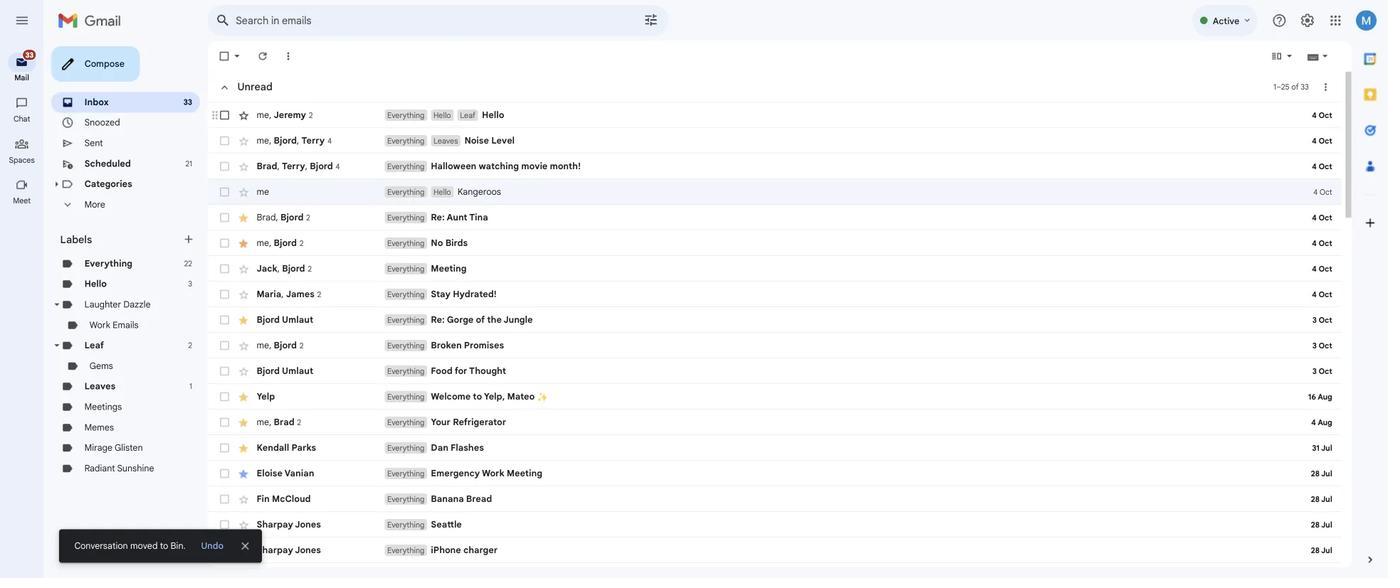 Task type: describe. For each thing, give the bounding box(es) containing it.
scheduled link
[[94, 176, 146, 188]]

sunshine
[[130, 515, 171, 527]]

mail navigation
[[0, 46, 50, 579]]

categories link
[[94, 199, 147, 211]]

compose
[[94, 65, 138, 77]]

unread
[[263, 89, 302, 104]]

work emails link
[[100, 355, 154, 367]]

james
[[317, 321, 349, 333]]

row containing yelp
[[231, 427, 1388, 456]]

2 up 1
[[209, 379, 214, 389]]

2 row from the top
[[231, 142, 1388, 171]]

re:
[[478, 350, 494, 362]]

refrigerator
[[503, 463, 562, 476]]

kendall parks
[[285, 492, 351, 504]]

sent
[[94, 153, 115, 165]]

11 row from the top
[[231, 399, 1388, 427]]

me , bjord
[[285, 264, 329, 276]]

jack
[[285, 292, 308, 305]]

inbox link
[[94, 108, 121, 120]]

noise level
[[516, 150, 571, 163]]

13 row from the top
[[231, 456, 1388, 484]]

the
[[541, 350, 557, 362]]

broken
[[478, 378, 513, 390]]

sent link
[[94, 153, 115, 165]]

spaces
[[10, 172, 38, 183]]

emails
[[125, 355, 154, 367]]

eloise
[[285, 520, 314, 533]]

bjord up jack , bjord
[[304, 264, 329, 276]]

dazzle
[[137, 332, 168, 345]]

9 row from the top
[[231, 342, 1388, 370]]

bjord up yelp
[[285, 406, 310, 419]]

level
[[545, 150, 571, 163]]

everything inside everything welcome to yelp, mateo
[[430, 436, 471, 446]]

fin
[[285, 549, 299, 561]]

21
[[206, 177, 214, 187]]

hello up the noise level on the top of the page
[[535, 122, 560, 134]]

everything re: gorge of the jungle
[[430, 350, 592, 362]]

me for me , jeremy 2
[[285, 122, 299, 134]]

everything meeting
[[430, 293, 518, 305]]

everything welcome to yelp, mateo
[[430, 435, 596, 447]]

22
[[205, 288, 214, 298]]

gems link
[[100, 401, 126, 413]]

everything inside everything meeting
[[430, 293, 471, 304]]

me , jeremy 2
[[285, 122, 347, 134]]

compose button
[[57, 51, 155, 91]]

laughter dazzle
[[94, 332, 168, 345]]

10 row from the top
[[231, 370, 1388, 399]]

leaves inside unread tab panel
[[481, 151, 508, 162]]

33 inside 33 link
[[28, 56, 37, 66]]

bjord down maria , james 2
[[304, 378, 329, 390]]

watching
[[531, 179, 576, 191]]

banana
[[478, 549, 515, 561]]

, for me , bjord 2
[[299, 378, 301, 390]]

flashes
[[500, 492, 537, 504]]

promises
[[515, 378, 560, 390]]

snoozed link
[[94, 130, 134, 143]]

work emails
[[100, 355, 154, 367]]

row containing fin mccloud
[[231, 541, 1388, 569]]

everything inside "everything your refrigerator"
[[430, 464, 471, 475]]

labels heading
[[67, 259, 202, 273]]

vanian
[[316, 520, 349, 533]]

bread
[[518, 549, 546, 561]]

0 horizontal spatial leaf
[[94, 378, 116, 390]]

everything stay hydrated!
[[430, 321, 551, 333]]

, for me , jeremy 2
[[299, 122, 301, 134]]

bjord umlaut for food
[[285, 406, 348, 419]]

laughter
[[94, 332, 135, 345]]

33 link
[[9, 54, 41, 80]]

noise
[[516, 150, 543, 163]]

brad for brad , terry , bjord 4
[[285, 179, 308, 191]]

mail heading
[[0, 81, 48, 93]]

umlaut for food for thought
[[313, 406, 348, 419]]

maria , james 2
[[285, 321, 356, 333]]

4 for bjord
[[372, 180, 377, 190]]

fin mccloud
[[285, 549, 345, 561]]

me , brad
[[285, 463, 327, 476]]

radiant sunshine
[[94, 515, 171, 527]]

row containing jack
[[231, 285, 1388, 313]]

thought
[[521, 406, 562, 419]]

yelp
[[285, 435, 305, 447]]

categories
[[94, 199, 147, 211]]

2 for james
[[352, 322, 356, 333]]

to
[[525, 435, 535, 447]]

gmail image
[[64, 9, 142, 37]]

radiant
[[94, 515, 128, 527]]

welcome
[[478, 435, 522, 447]]

mccloud
[[302, 549, 345, 561]]

work
[[100, 355, 123, 367]]

, for me , bjord , terry 4
[[299, 150, 301, 162]]

everything dan flashes
[[430, 492, 537, 504]]

scheduled
[[94, 176, 146, 188]]

me , bjord , terry 4
[[285, 150, 368, 162]]

me for me , bjord , terry 4
[[285, 150, 299, 162]]

yelp,
[[537, 435, 561, 447]]

gems
[[100, 401, 126, 413]]

laughter dazzle link
[[94, 332, 168, 345]]

stay
[[478, 321, 500, 333]]

jeremy
[[304, 122, 340, 134]]



Task type: vqa. For each thing, say whether or not it's contained in the screenshot.
Sunshine
yes



Task type: locate. For each thing, give the bounding box(es) containing it.
jack , bjord
[[285, 292, 339, 305]]

kendall
[[285, 492, 321, 504]]

3 row from the top
[[231, 171, 1388, 199]]

leaf down the work
[[94, 378, 116, 390]]

dan
[[478, 492, 498, 504]]

me for me , brad
[[285, 463, 299, 476]]

1 horizontal spatial leaves
[[481, 151, 508, 162]]

15 row from the top
[[231, 541, 1388, 569]]

brad ,
[[285, 235, 311, 248]]

6 row from the top
[[231, 256, 1388, 285]]

33
[[28, 56, 37, 66], [204, 108, 214, 119]]

brad , terry , bjord 4
[[285, 179, 377, 191]]

1 vertical spatial leaves
[[94, 424, 128, 436]]

heading
[[0, 218, 48, 229]]

everything inside everything dan flashes
[[430, 493, 471, 503]]

0 horizontal spatial 4
[[363, 151, 368, 162]]

radiant sunshine link
[[94, 515, 171, 527]]

memes link
[[94, 469, 127, 481]]

2 right james
[[352, 322, 356, 333]]

me for me , bjord
[[285, 264, 299, 276]]

0 horizontal spatial leaves
[[94, 424, 128, 436]]

1 me from the top
[[285, 122, 299, 134]]

0 vertical spatial bjord umlaut
[[285, 350, 348, 362]]

4 for terry
[[363, 151, 368, 162]]

2 right jeremy
[[343, 123, 347, 133]]

chat heading
[[0, 127, 48, 138]]

row containing kendall parks
[[231, 484, 1388, 512]]

None checkbox
[[242, 121, 256, 135], [242, 149, 256, 164], [242, 235, 256, 249], [242, 263, 256, 278], [242, 292, 256, 306], [242, 377, 256, 391], [242, 491, 256, 505], [242, 520, 256, 534], [242, 577, 256, 579], [242, 121, 256, 135], [242, 149, 256, 164], [242, 235, 256, 249], [242, 263, 256, 278], [242, 292, 256, 306], [242, 377, 256, 391], [242, 491, 256, 505], [242, 520, 256, 534], [242, 577, 256, 579]]

3 me from the top
[[285, 207, 299, 219]]

leaf up noise
[[511, 122, 528, 133]]

2 for jeremy
[[343, 123, 347, 133]]

1 vertical spatial bjord umlaut
[[285, 406, 348, 419]]

4 inside brad , terry , bjord 4
[[372, 180, 377, 190]]

everything banana bread
[[430, 549, 546, 561]]

1 vertical spatial terry
[[313, 179, 339, 191]]

2 inside maria , james 2
[[352, 322, 356, 333]]

labels
[[67, 259, 102, 273]]

, for maria , james 2
[[312, 321, 315, 333]]

2 down james
[[332, 379, 337, 390]]

jungle
[[559, 350, 592, 362]]

leaf
[[511, 122, 528, 133], [94, 378, 116, 390]]

me , bjord 2
[[285, 378, 337, 390]]

parks
[[324, 492, 351, 504]]

leaves down gems
[[94, 424, 128, 436]]

1 row from the top
[[231, 114, 1388, 142]]

hello up laughter
[[94, 310, 119, 322]]

memes
[[94, 469, 127, 481]]

spaces heading
[[0, 172, 48, 184]]

leaf inside unread tab panel
[[511, 122, 528, 133]]

12 row from the top
[[231, 427, 1388, 456]]

search in emails image
[[235, 10, 260, 36]]

3
[[209, 310, 214, 321]]

for
[[505, 406, 519, 419]]

umlaut for re: gorge of the jungle
[[313, 350, 348, 362]]

1
[[211, 424, 214, 435]]

halloween
[[478, 179, 529, 191]]

food
[[478, 406, 502, 419]]

unread tab panel
[[231, 80, 1388, 579]]

1 umlaut from the top
[[313, 350, 348, 362]]

1 horizontal spatial leaf
[[511, 122, 528, 133]]

hello link
[[94, 310, 119, 322]]

4 me from the top
[[285, 264, 299, 276]]

1 vertical spatial umlaut
[[313, 406, 348, 419]]

33 up mail
[[28, 56, 37, 66]]

leaves link
[[94, 424, 128, 436]]

hello down halloween
[[481, 208, 501, 219]]

everything inside the everything stay hydrated!
[[430, 322, 471, 332]]

6 me from the top
[[285, 463, 299, 476]]

everything halloween watching movie month!
[[430, 179, 645, 191]]

4 inside me , bjord , terry 4
[[363, 151, 368, 162]]

eloise vanian
[[285, 520, 349, 533]]

refresh image
[[285, 56, 299, 70]]

0 vertical spatial terry
[[335, 150, 361, 162]]

bjord umlaut
[[285, 350, 348, 362], [285, 406, 348, 419]]

month!
[[611, 179, 645, 191]]

everything inside eloise vanian row
[[430, 521, 471, 532]]

me for me , bjord 2
[[285, 378, 299, 390]]

terry down me , bjord , terry 4
[[313, 179, 339, 191]]

bjord down maria
[[285, 350, 310, 362]]

bjord umlaut for re:
[[285, 350, 348, 362]]

2 for bjord
[[332, 379, 337, 390]]

me left jeremy
[[285, 122, 299, 134]]

0 vertical spatial umlaut
[[313, 350, 348, 362]]

Search in emails text field
[[262, 16, 675, 30]]

2 inside me , jeremy 2
[[343, 123, 347, 133]]

meetings link
[[94, 446, 136, 459]]

eloise vanian row
[[231, 512, 1388, 541]]

row containing maria
[[231, 313, 1388, 342]]

14 row from the top
[[231, 484, 1388, 512]]

leaf link
[[94, 378, 116, 390]]

gorge
[[496, 350, 526, 362]]

everything your refrigerator
[[430, 463, 562, 476]]

mateo
[[563, 435, 594, 447]]

0 vertical spatial 33
[[28, 56, 37, 66]]

5 me from the top
[[285, 378, 299, 390]]

everything inside everything banana bread
[[430, 550, 471, 560]]

everything inside "everything re: gorge of the jungle"
[[430, 350, 471, 361]]

everything
[[430, 122, 471, 133], [430, 151, 471, 162], [430, 179, 471, 190], [430, 208, 471, 219], [430, 236, 471, 247], [430, 265, 471, 276], [94, 287, 147, 299], [430, 293, 471, 304], [430, 322, 471, 332], [430, 350, 471, 361], [430, 379, 471, 389], [430, 407, 471, 418], [430, 436, 471, 446], [430, 464, 471, 475], [430, 493, 471, 503], [430, 521, 471, 532], [430, 550, 471, 560]]

2 bjord umlaut from the top
[[285, 406, 348, 419]]

me
[[285, 122, 299, 134], [285, 150, 299, 162], [285, 207, 299, 219], [285, 264, 299, 276], [285, 378, 299, 390], [285, 463, 299, 476]]

brad up me , bjord
[[285, 235, 306, 248]]

unread main content
[[231, 46, 1388, 579]]

terry
[[335, 150, 361, 162], [313, 179, 339, 191]]

Search in emails search field
[[231, 6, 743, 40]]

inbox
[[94, 108, 121, 120]]

hydrated!
[[503, 321, 551, 333]]

main menu image
[[16, 14, 33, 31]]

1 bjord umlaut from the top
[[285, 350, 348, 362]]

2 vertical spatial brad
[[304, 463, 327, 476]]

1 vertical spatial leaf
[[94, 378, 116, 390]]

, for me , brad
[[299, 463, 301, 476]]

2 me from the top
[[285, 150, 299, 162]]

8 row from the top
[[231, 313, 1388, 342]]

2 umlaut from the top
[[313, 406, 348, 419]]

me for me
[[285, 207, 299, 219]]

1 vertical spatial 33
[[204, 108, 214, 119]]

alert
[[23, 33, 1388, 46]]

leaves up halloween
[[481, 151, 508, 162]]

me down yelp
[[285, 463, 299, 476]]

me up brad , at the left of the page
[[285, 207, 299, 219]]

me down me , jeremy 2
[[285, 150, 299, 162]]

2 inside me , bjord 2
[[332, 379, 337, 390]]

0 vertical spatial 4
[[363, 151, 368, 162]]

me up yelp
[[285, 378, 299, 390]]

row
[[231, 114, 1388, 142], [231, 142, 1388, 171], [231, 171, 1388, 199], [231, 199, 1388, 228], [231, 228, 1388, 256], [231, 256, 1388, 285], [231, 285, 1388, 313], [231, 313, 1388, 342], [231, 342, 1388, 370], [231, 370, 1388, 399], [231, 399, 1388, 427], [231, 427, 1388, 456], [231, 456, 1388, 484], [231, 484, 1388, 512], [231, 541, 1388, 569]]

terry up brad , terry , bjord 4
[[335, 150, 361, 162]]

me up the jack
[[285, 264, 299, 276]]

your
[[478, 463, 500, 476]]

bjord down me , jeremy 2
[[304, 150, 329, 162]]

0 vertical spatial leaf
[[511, 122, 528, 133]]

everything inside everything broken promises
[[430, 379, 471, 389]]

brad for brad ,
[[285, 235, 306, 248]]

None checkbox
[[242, 56, 256, 70], [242, 178, 256, 192], [242, 206, 256, 221], [242, 320, 256, 335], [242, 349, 256, 363], [242, 406, 256, 420], [242, 434, 256, 448], [242, 463, 256, 477], [242, 548, 256, 562], [242, 56, 256, 70], [242, 178, 256, 192], [242, 206, 256, 221], [242, 320, 256, 335], [242, 349, 256, 363], [242, 406, 256, 420], [242, 434, 256, 448], [242, 463, 256, 477], [242, 548, 256, 562]]

brad up kendall parks
[[304, 463, 327, 476]]

everything food for thought
[[430, 406, 562, 419]]

, for me , bjord
[[299, 264, 301, 276]]

brad down me , bjord , terry 4
[[285, 179, 308, 191]]

1 horizontal spatial 33
[[204, 108, 214, 119]]

, for jack , bjord
[[308, 292, 310, 305]]

everything link inside eloise vanian row
[[427, 520, 1388, 534]]

unread button
[[235, 83, 308, 111]]

maria
[[285, 321, 312, 333]]

kangeroos
[[508, 207, 556, 219]]

snoozed
[[94, 130, 134, 143]]

0 vertical spatial brad
[[285, 179, 308, 191]]

bjord
[[304, 150, 329, 162], [344, 179, 370, 191], [304, 264, 329, 276], [313, 292, 339, 305], [285, 350, 310, 362], [304, 378, 329, 390], [285, 406, 310, 419]]

leaves
[[481, 151, 508, 162], [94, 424, 128, 436]]

4 row from the top
[[231, 199, 1388, 228]]

of
[[528, 350, 538, 362]]

, for brad ,
[[306, 235, 309, 248]]

umlaut down me , bjord 2
[[313, 406, 348, 419]]

0 vertical spatial leaves
[[481, 151, 508, 162]]

7 row from the top
[[231, 285, 1388, 313]]

1 horizontal spatial 4
[[372, 180, 377, 190]]

33 left unread button
[[204, 108, 214, 119]]

movie
[[579, 179, 608, 191]]

everything inside the everything food for thought
[[430, 407, 471, 418]]

everything broken promises
[[430, 378, 560, 390]]

1 vertical spatial brad
[[285, 235, 306, 248]]

meeting
[[478, 293, 518, 305]]

everything inside everything halloween watching movie month!
[[430, 179, 471, 190]]

4
[[363, 151, 368, 162], [372, 180, 377, 190]]

umlaut
[[313, 350, 348, 362], [313, 406, 348, 419]]

hello
[[535, 122, 560, 134], [481, 122, 501, 133], [481, 208, 501, 219], [94, 310, 119, 322]]

5 row from the top
[[231, 228, 1388, 256]]

1 vertical spatial 4
[[372, 180, 377, 190]]

bjord umlaut down me , bjord 2
[[285, 406, 348, 419]]

bjord down me , bjord , terry 4
[[344, 179, 370, 191]]

bjord up maria , james 2
[[313, 292, 339, 305]]

umlaut down james
[[313, 350, 348, 362]]

bjord umlaut up me , bjord 2
[[285, 350, 348, 362]]

, for brad , terry , bjord 4
[[308, 179, 310, 191]]

0 horizontal spatial 33
[[28, 56, 37, 66]]

hello up halloween
[[481, 122, 501, 133]]

meetings
[[94, 446, 136, 459]]



